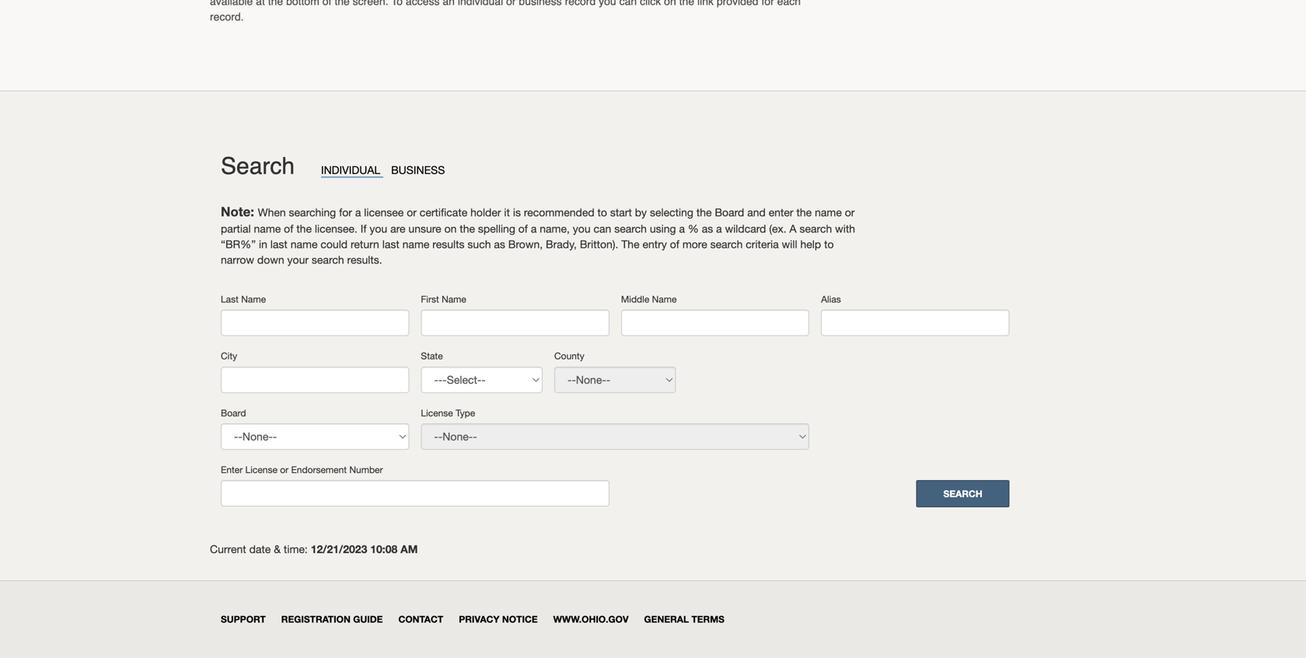 Task type: describe. For each thing, give the bounding box(es) containing it.
start
[[610, 206, 632, 219]]

10:08
[[370, 543, 397, 556]]

wildcard
[[725, 222, 766, 235]]

general
[[644, 614, 689, 625]]

city
[[221, 351, 237, 362]]

privacy
[[459, 614, 500, 625]]

time:
[[284, 543, 308, 556]]

type
[[456, 408, 475, 418]]

unsure
[[408, 222, 441, 235]]

1 horizontal spatial of
[[518, 222, 528, 235]]

search down 'could'
[[312, 253, 344, 266]]

general terms link
[[644, 614, 725, 625]]

0 horizontal spatial or
[[280, 464, 289, 475]]

enter
[[769, 206, 793, 219]]

results.
[[347, 253, 382, 266]]

a
[[790, 222, 797, 235]]

return
[[351, 238, 379, 251]]

on
[[444, 222, 457, 235]]

is
[[513, 206, 521, 219]]

when
[[258, 206, 286, 219]]

criteria
[[746, 238, 779, 251]]

notice
[[502, 614, 538, 625]]

for
[[339, 206, 352, 219]]

state
[[421, 351, 443, 362]]

number
[[349, 464, 383, 475]]

"br%"
[[221, 238, 256, 251]]

current date & time: 12/21/2023 10:08 am
[[210, 543, 418, 556]]

Alias text field
[[821, 310, 1010, 336]]

registration guide
[[281, 614, 383, 625]]

will
[[782, 238, 797, 251]]

are
[[390, 222, 405, 235]]

2 last from the left
[[382, 238, 399, 251]]

1 horizontal spatial license
[[421, 408, 453, 418]]

a right for
[[355, 206, 361, 219]]

could
[[321, 238, 348, 251]]

www.ohio.gov
[[553, 614, 629, 625]]

name down unsure
[[402, 238, 429, 251]]

a right %
[[716, 222, 722, 235]]

the right on
[[460, 222, 475, 235]]

more
[[682, 238, 707, 251]]

recommended
[[524, 206, 594, 219]]

brady,
[[546, 238, 577, 251]]

a left %
[[679, 222, 685, 235]]

support link
[[221, 614, 266, 625]]

1 you from the left
[[370, 222, 387, 235]]

britton).
[[580, 238, 618, 251]]

1 vertical spatial license
[[245, 464, 277, 475]]

(ex.
[[769, 222, 787, 235]]

the
[[621, 238, 640, 251]]

name up with
[[815, 206, 842, 219]]

partial
[[221, 222, 251, 235]]

licensee
[[364, 206, 404, 219]]

guide
[[353, 614, 383, 625]]

narrow
[[221, 253, 254, 266]]

&
[[274, 543, 281, 556]]

county
[[554, 351, 584, 362]]

certificate
[[420, 206, 467, 219]]

search
[[221, 153, 295, 180]]

brown,
[[508, 238, 543, 251]]

down
[[257, 253, 284, 266]]

contact link
[[398, 614, 443, 625]]

middle
[[621, 294, 649, 305]]

Enter License or Endorsement Number text field
[[221, 481, 609, 507]]

0 horizontal spatial to
[[598, 206, 607, 219]]

individual business
[[321, 164, 445, 176]]

2 horizontal spatial or
[[845, 206, 855, 219]]

contact
[[398, 614, 443, 625]]

0 horizontal spatial of
[[284, 222, 293, 235]]

registration guide link
[[281, 614, 383, 625]]

0 horizontal spatial as
[[494, 238, 505, 251]]

2 you from the left
[[573, 222, 591, 235]]

using
[[650, 222, 676, 235]]

name up in
[[254, 222, 281, 235]]

Last Name text field
[[221, 310, 409, 336]]

and
[[747, 206, 766, 219]]

endorsement
[[291, 464, 347, 475]]

enter license or endorsement number
[[221, 464, 383, 475]]

registration
[[281, 614, 351, 625]]

search up the
[[614, 222, 647, 235]]



Task type: vqa. For each thing, say whether or not it's contained in the screenshot.
using
yes



Task type: locate. For each thing, give the bounding box(es) containing it.
alias
[[821, 294, 841, 305]]

0 vertical spatial to
[[598, 206, 607, 219]]

1 horizontal spatial last
[[382, 238, 399, 251]]

such
[[468, 238, 491, 251]]

1 vertical spatial to
[[824, 238, 834, 251]]

as right %
[[702, 222, 713, 235]]

in
[[259, 238, 267, 251]]

business
[[391, 164, 445, 176]]

City text field
[[221, 367, 409, 393]]

1 last from the left
[[270, 238, 288, 251]]

name for middle name
[[652, 294, 677, 305]]

the
[[696, 206, 712, 219], [796, 206, 812, 219], [296, 222, 312, 235], [460, 222, 475, 235]]

license right enter
[[245, 464, 277, 475]]

of down 'when'
[[284, 222, 293, 235]]

last name
[[221, 294, 266, 305]]

1 horizontal spatial or
[[407, 206, 417, 219]]

as
[[702, 222, 713, 235], [494, 238, 505, 251]]

first
[[421, 294, 439, 305]]

0 horizontal spatial last
[[270, 238, 288, 251]]

license
[[421, 408, 453, 418], [245, 464, 277, 475]]

0 horizontal spatial license
[[245, 464, 277, 475]]

search down the "wildcard"
[[710, 238, 743, 251]]

as down spelling
[[494, 238, 505, 251]]

general terms
[[644, 614, 725, 625]]

1 horizontal spatial name
[[442, 294, 466, 305]]

1 vertical spatial as
[[494, 238, 505, 251]]

licensee.
[[315, 222, 357, 235]]

1 vertical spatial board
[[221, 408, 246, 418]]

individual link
[[321, 164, 383, 178]]

enter
[[221, 464, 243, 475]]

last down are
[[382, 238, 399, 251]]

results
[[433, 238, 465, 251]]

a
[[355, 206, 361, 219], [531, 222, 537, 235], [679, 222, 685, 235], [716, 222, 722, 235]]

selecting
[[650, 206, 693, 219]]

date
[[249, 543, 271, 556]]

0 horizontal spatial name
[[241, 294, 266, 305]]

name,
[[540, 222, 570, 235]]

name
[[241, 294, 266, 305], [442, 294, 466, 305], [652, 294, 677, 305]]

2 horizontal spatial of
[[670, 238, 679, 251]]

3 name from the left
[[652, 294, 677, 305]]

it
[[504, 206, 510, 219]]

of up brown,
[[518, 222, 528, 235]]

current
[[210, 543, 246, 556]]

to up can
[[598, 206, 607, 219]]

individual
[[321, 164, 380, 176]]

can
[[594, 222, 611, 235]]

a up brown,
[[531, 222, 537, 235]]

first name
[[421, 294, 466, 305]]

last right in
[[270, 238, 288, 251]]

terms
[[692, 614, 725, 625]]

license type
[[421, 408, 475, 418]]

of
[[284, 222, 293, 235], [518, 222, 528, 235], [670, 238, 679, 251]]

of down using
[[670, 238, 679, 251]]

First Name text field
[[421, 310, 609, 336]]

1 horizontal spatial to
[[824, 238, 834, 251]]

None button
[[916, 480, 1010, 508]]

0 vertical spatial license
[[421, 408, 453, 418]]

search
[[614, 222, 647, 235], [800, 222, 832, 235], [710, 238, 743, 251], [312, 253, 344, 266]]

name for last name
[[241, 294, 266, 305]]

if
[[361, 222, 367, 235]]

1 horizontal spatial as
[[702, 222, 713, 235]]

2 name from the left
[[442, 294, 466, 305]]

to right help
[[824, 238, 834, 251]]

or
[[407, 206, 417, 219], [845, 206, 855, 219], [280, 464, 289, 475]]

or up unsure
[[407, 206, 417, 219]]

0 horizontal spatial board
[[221, 408, 246, 418]]

board inside 'when searching for a licensee or certificate holder it is recommended to start by selecting the board and enter the name or partial name of the licensee. if you are unsure on the spelling of a name, you can search using a % as a wildcard (ex.  a search with "br%" in last name could return last name results such as brown, brady, britton). the entry of more search criteria will help to narrow down your search results.'
[[715, 206, 744, 219]]

the up a
[[796, 206, 812, 219]]

name
[[815, 206, 842, 219], [254, 222, 281, 235], [291, 238, 318, 251], [402, 238, 429, 251]]

by
[[635, 206, 647, 219]]

holder
[[470, 206, 501, 219]]

name right first
[[442, 294, 466, 305]]

0 vertical spatial as
[[702, 222, 713, 235]]

board up enter
[[221, 408, 246, 418]]

1 name from the left
[[241, 294, 266, 305]]

Middle Name text field
[[621, 310, 810, 336]]

the down searching
[[296, 222, 312, 235]]

searching
[[289, 206, 336, 219]]

your
[[287, 253, 309, 266]]

name up your
[[291, 238, 318, 251]]

board
[[715, 206, 744, 219], [221, 408, 246, 418]]

the up %
[[696, 206, 712, 219]]

last
[[270, 238, 288, 251], [382, 238, 399, 251]]

business link
[[391, 164, 445, 176]]

am
[[401, 543, 418, 556]]

board up the "wildcard"
[[715, 206, 744, 219]]

you left can
[[573, 222, 591, 235]]

with
[[835, 222, 855, 235]]

or up with
[[845, 206, 855, 219]]

0 vertical spatial board
[[715, 206, 744, 219]]

name right middle
[[652, 294, 677, 305]]

to
[[598, 206, 607, 219], [824, 238, 834, 251]]

12/21/2023
[[311, 543, 367, 556]]

license left type
[[421, 408, 453, 418]]

www.ohio.gov link
[[553, 614, 629, 625]]

note:
[[221, 204, 258, 219]]

or left endorsement
[[280, 464, 289, 475]]

privacy notice link
[[459, 614, 538, 625]]

1 horizontal spatial you
[[573, 222, 591, 235]]

name right last
[[241, 294, 266, 305]]

support
[[221, 614, 266, 625]]

0 horizontal spatial you
[[370, 222, 387, 235]]

you
[[370, 222, 387, 235], [573, 222, 591, 235]]

spelling
[[478, 222, 515, 235]]

search up help
[[800, 222, 832, 235]]

you right if
[[370, 222, 387, 235]]

when searching for a licensee or certificate holder it is recommended to start by selecting the board and enter the name or partial name of the licensee. if you are unsure on the spelling of a name, you can search using a % as a wildcard (ex.  a search with "br%" in last name could return last name results such as brown, brady, britton). the entry of more search criteria will help to narrow down your search results.
[[221, 206, 855, 266]]

help
[[800, 238, 821, 251]]

name for first name
[[442, 294, 466, 305]]

last
[[221, 294, 239, 305]]

1 horizontal spatial board
[[715, 206, 744, 219]]

middle name
[[621, 294, 677, 305]]

2 horizontal spatial name
[[652, 294, 677, 305]]

%
[[688, 222, 699, 235]]

privacy notice
[[459, 614, 538, 625]]

entry
[[643, 238, 667, 251]]



